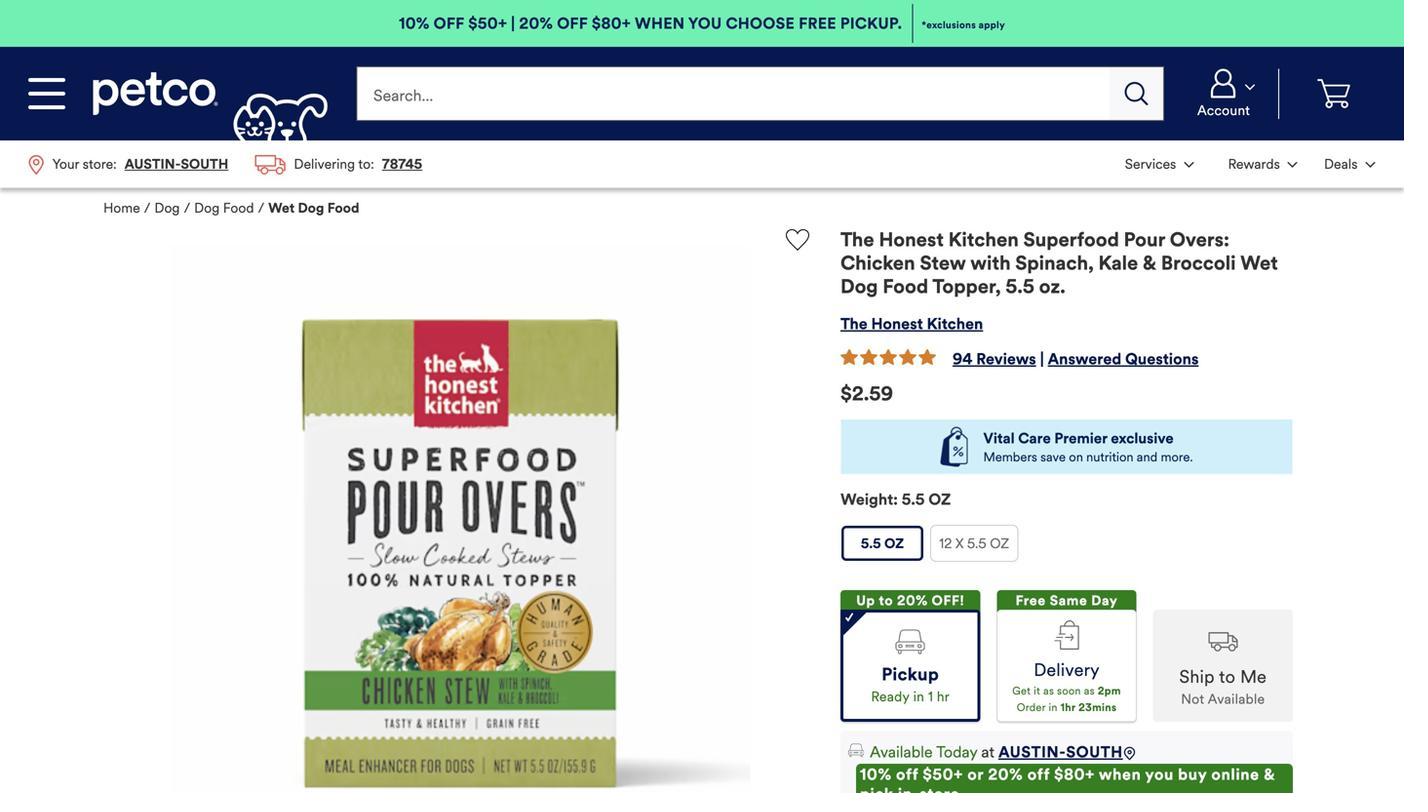 Task type: locate. For each thing, give the bounding box(es) containing it.
1 option group from the top
[[841, 525, 1293, 570]]

choose
[[726, 14, 795, 33]]

you inside 10% off $50+ or 20% off $80+ when you buy online & pick in-store
[[1146, 765, 1174, 784]]

1 vertical spatial you
[[1146, 765, 1174, 784]]

not
[[1182, 691, 1205, 708]]

honest
[[879, 228, 944, 252], [872, 314, 924, 334]]

1 vertical spatial &
[[1264, 765, 1276, 784]]

0 vertical spatial kitchen
[[949, 228, 1019, 252]]

1 vertical spatial when
[[1099, 765, 1142, 784]]

0 vertical spatial when
[[635, 14, 685, 33]]

1 vertical spatial $80+
[[1055, 765, 1095, 784]]

honest inside the honest kitchen superfood pour overs: chicken stew with spinach, kale & broccoli wet dog food topper, 5.5 oz.
[[879, 228, 944, 252]]

0 vertical spatial the
[[841, 228, 875, 252]]

delivery-method-Pickup-Ready in 1 hr radio
[[841, 610, 981, 722]]

1 horizontal spatial wet
[[1241, 251, 1279, 275]]

oz down :
[[885, 535, 904, 552]]

1 horizontal spatial 20%
[[897, 592, 928, 609]]

0 horizontal spatial in
[[914, 688, 925, 705]]

honest for the honest kitchen
[[872, 314, 924, 334]]

delivery-method-Delivery-[object Object] radio
[[997, 610, 1137, 722]]

|
[[511, 14, 515, 33], [1041, 349, 1044, 369]]

vital care premier exclusive members save on nutrition and more.
[[984, 429, 1193, 465]]

1 the from the top
[[841, 228, 875, 252]]

& right kale at the top
[[1143, 251, 1157, 275]]

1 vertical spatial the
[[841, 314, 868, 334]]

ship
[[1180, 666, 1215, 688]]

in left 1
[[914, 688, 925, 705]]

1 vertical spatial wet
[[1241, 251, 1279, 275]]

0 vertical spatial 10%
[[399, 14, 430, 33]]

off right pick
[[896, 765, 919, 784]]

0 horizontal spatial free
[[799, 14, 837, 33]]

$80+ inside 10% off $50+ or 20% off $80+ when you buy online & pick in-store
[[1055, 765, 1095, 784]]

10% off $50+ or 20% off $80+ when you buy online & pick in-store
[[860, 765, 1276, 793]]

1 horizontal spatial $50+
[[923, 765, 964, 784]]

1 horizontal spatial $80+
[[1055, 765, 1095, 784]]

kitchen up topper,
[[949, 228, 1019, 252]]

as
[[1044, 684, 1055, 698], [1084, 684, 1095, 698]]

as up 23mins
[[1084, 684, 1095, 698]]

answered
[[1048, 349, 1122, 369]]

same
[[1050, 592, 1088, 609]]

icon pickup store image inside the delivery-method-pickup-ready in 1 hr option
[[896, 630, 925, 654]]

the inside the honest kitchen superfood pour overs: chicken stew with spinach, kale & broccoli wet dog food topper, 5.5 oz.
[[841, 228, 875, 252]]

pick
[[860, 784, 894, 793]]

10% inside 10% off $50+ or 20% off $80+ when you buy online & pick in-store
[[860, 765, 892, 784]]

1 vertical spatial option group
[[841, 590, 1293, 722]]

to right 'up'
[[879, 592, 894, 609]]

2 off from the left
[[557, 14, 588, 33]]

0 horizontal spatial 10%
[[399, 14, 430, 33]]

& inside 10% off $50+ or 20% off $80+ when you buy online & pick in-store
[[1264, 765, 1276, 784]]

wet right dog food link in the left of the page
[[268, 200, 295, 217]]

0 horizontal spatial /
[[144, 200, 151, 217]]

up
[[857, 592, 876, 609]]

1 vertical spatial free
[[1016, 592, 1046, 609]]

1 vertical spatial icon pickup store image
[[849, 742, 864, 759]]

0 horizontal spatial 20%
[[519, 14, 553, 33]]

icon pickup store image
[[896, 630, 925, 654], [849, 742, 864, 759]]

1 horizontal spatial you
[[1146, 765, 1174, 784]]

dog up the honest kitchen
[[841, 275, 878, 299]]

0 horizontal spatial $80+
[[592, 14, 631, 33]]

online
[[1212, 765, 1260, 784]]

0 vertical spatial honest
[[879, 228, 944, 252]]

0 vertical spatial wet
[[268, 200, 295, 217]]

and
[[1137, 449, 1158, 465]]

icon pickup store image up pickup
[[896, 630, 925, 654]]

the down chicken in the top right of the page
[[841, 314, 868, 334]]

the left stew
[[841, 228, 875, 252]]

5.5 right "x"
[[968, 535, 987, 552]]

0 horizontal spatial you
[[688, 14, 722, 33]]

to left me
[[1220, 666, 1236, 688]]

20% inside 10% off $50+ or 20% off $80+ when you buy online & pick in-store
[[988, 765, 1024, 784]]

me
[[1241, 666, 1267, 688]]

0 horizontal spatial $50+
[[468, 14, 507, 33]]

oz inside "radio"
[[885, 535, 904, 552]]

1 horizontal spatial when
[[1099, 765, 1142, 784]]

order
[[1017, 701, 1046, 714]]

as right it on the bottom right
[[1044, 684, 1055, 698]]

0 vertical spatial icon pickup store image
[[896, 630, 925, 654]]

1 horizontal spatial &
[[1264, 765, 1276, 784]]

0 horizontal spatial when
[[635, 14, 685, 33]]

0 vertical spatial 20%
[[519, 14, 553, 33]]

when for buy
[[1099, 765, 1142, 784]]

option group containing 5.5 oz
[[841, 525, 1293, 570]]

oz right "x"
[[990, 535, 1010, 552]]

free left pickup.
[[799, 14, 837, 33]]

/ right dog link
[[184, 200, 190, 217]]

apply
[[979, 19, 1006, 31]]

0 vertical spatial |
[[511, 14, 515, 33]]

1 horizontal spatial to
[[1220, 666, 1236, 688]]

1 vertical spatial 10%
[[860, 765, 892, 784]]

option group
[[841, 525, 1293, 570], [841, 590, 1293, 722]]

on
[[1069, 449, 1084, 465]]

kitchen up 94
[[927, 314, 984, 334]]

the honest kitchen superfood pour overs: chicken stew with spinach, kale & broccoli wet dog food topper, 5.5 oz. - carousel image #1 image
[[150, 244, 771, 793]]

1 horizontal spatial as
[[1084, 684, 1095, 698]]

1 horizontal spatial /
[[184, 200, 190, 217]]

0 horizontal spatial off
[[434, 14, 465, 33]]

0 horizontal spatial as
[[1044, 684, 1055, 698]]

1 horizontal spatial off
[[557, 14, 588, 33]]

icon pickup store image for pickup
[[896, 630, 925, 654]]

spinach,
[[1016, 251, 1094, 275]]

/ left dog link
[[144, 200, 151, 217]]

when inside 10% off $50+ or 20% off $80+ when you buy online & pick in-store
[[1099, 765, 1142, 784]]

the
[[841, 228, 875, 252], [841, 314, 868, 334]]

& for online
[[1264, 765, 1276, 784]]

0 vertical spatial free
[[799, 14, 837, 33]]

$50+
[[468, 14, 507, 33], [923, 765, 964, 784]]

list
[[16, 140, 436, 188], [1112, 140, 1389, 187]]

you
[[688, 14, 722, 33], [1146, 765, 1174, 784]]

off down austin-
[[1028, 765, 1050, 784]]

0 vertical spatial $50+
[[468, 14, 507, 33]]

1 horizontal spatial 10%
[[860, 765, 892, 784]]

carat down icon 13 image
[[1246, 84, 1255, 90], [1185, 162, 1194, 168], [1288, 162, 1298, 168], [1366, 162, 1376, 168]]

1 vertical spatial honest
[[872, 314, 924, 334]]

to
[[879, 592, 894, 609], [1220, 666, 1236, 688]]

home link
[[103, 200, 140, 217]]

5.5 left oz.
[[1006, 275, 1035, 299]]

free same day $35+
[[1016, 592, 1118, 631]]

when
[[635, 14, 685, 33], [1099, 765, 1142, 784]]

1 horizontal spatial in
[[1049, 701, 1058, 714]]

wet right broccoli
[[1241, 251, 1279, 275]]

wet
[[268, 200, 295, 217], [1241, 251, 1279, 275]]

2 as from the left
[[1084, 684, 1095, 698]]

*exclusions
[[922, 19, 976, 31]]

2 horizontal spatial /
[[258, 200, 264, 217]]

oz
[[929, 490, 951, 509], [885, 535, 904, 552], [990, 535, 1010, 552]]

0 horizontal spatial &
[[1143, 251, 1157, 275]]

10% off $50+ | 20% off $80+ when you choose free pickup.
[[399, 14, 903, 33]]

pickup
[[882, 664, 939, 685]]

/ right dog food link in the left of the page
[[258, 200, 264, 217]]

0 vertical spatial you
[[688, 14, 722, 33]]

0 horizontal spatial |
[[511, 14, 515, 33]]

$50+ for |
[[468, 14, 507, 33]]

2 horizontal spatial 20%
[[988, 765, 1024, 784]]

94 reviews | answered questions
[[953, 349, 1199, 369]]

dog food link
[[194, 200, 254, 217]]

1 horizontal spatial oz
[[929, 490, 951, 509]]

1 vertical spatial to
[[1220, 666, 1236, 688]]

0 vertical spatial &
[[1143, 251, 1157, 275]]

carat down icon 13 button
[[1114, 142, 1206, 185]]

1 horizontal spatial icon pickup store image
[[896, 630, 925, 654]]

20% for |
[[519, 14, 553, 33]]

1
[[929, 688, 934, 705]]

1 horizontal spatial list
[[1112, 140, 1389, 187]]

stew
[[920, 251, 967, 275]]

oz for 12 x 5.5 oz
[[990, 535, 1010, 552]]

2 horizontal spatial oz
[[990, 535, 1010, 552]]

0 vertical spatial option group
[[841, 525, 1293, 570]]

dog right home
[[154, 200, 180, 217]]

in left "1hr"
[[1049, 701, 1058, 714]]

available down me
[[1208, 691, 1266, 708]]

12 x 5.5 oz
[[940, 535, 1010, 552]]

1 horizontal spatial |
[[1041, 349, 1044, 369]]

oz inside radio
[[990, 535, 1010, 552]]

free inside free same day $35+
[[1016, 592, 1046, 609]]

food
[[223, 200, 254, 217], [327, 200, 359, 217], [883, 275, 929, 299]]

Search search field
[[356, 66, 1110, 121]]

0 vertical spatial available
[[1208, 691, 1266, 708]]

1 vertical spatial 20%
[[897, 592, 928, 609]]

&
[[1143, 251, 1157, 275], [1264, 765, 1276, 784]]

austin-south button
[[999, 740, 1123, 764]]

ship to me not available
[[1180, 666, 1267, 708]]

delivery get it as soon as 2pm order in 1hr 23mins
[[1013, 660, 1122, 714]]

0 vertical spatial to
[[879, 592, 894, 609]]

topper,
[[933, 275, 1001, 299]]

10% for 10% off $50+ | 20% off $80+ when you choose free pickup.
[[399, 14, 430, 33]]

2 horizontal spatial food
[[883, 275, 929, 299]]

1 vertical spatial |
[[1041, 349, 1044, 369]]

the honest kitchen link
[[841, 314, 984, 334]]

available
[[1208, 691, 1266, 708], [870, 742, 933, 762]]

option group containing delivery
[[841, 590, 1293, 722]]

1 horizontal spatial available
[[1208, 691, 1266, 708]]

icon check success 4 image
[[845, 612, 854, 622]]

1 vertical spatial $50+
[[923, 765, 964, 784]]

$50+ inside 10% off $50+ or 20% off $80+ when you buy online & pick in-store
[[923, 765, 964, 784]]

you left buy
[[1146, 765, 1174, 784]]

5.5
[[1006, 275, 1035, 299], [902, 490, 925, 509], [861, 535, 881, 552], [968, 535, 987, 552]]

to inside ship to me not available
[[1220, 666, 1236, 688]]

dog
[[154, 200, 180, 217], [194, 200, 220, 217], [298, 200, 324, 217], [841, 275, 878, 299]]

store
[[920, 784, 960, 793]]

2 option group from the top
[[841, 590, 1293, 722]]

available up in-
[[870, 742, 933, 762]]

carat down icon 13 button
[[1177, 69, 1271, 119], [1210, 142, 1309, 185], [1313, 142, 1387, 185]]

reviews
[[977, 349, 1037, 369]]

& right online
[[1264, 765, 1276, 784]]

free left same
[[1016, 592, 1046, 609]]

to for up
[[879, 592, 894, 609]]

honest down chicken in the top right of the page
[[872, 314, 924, 334]]

1 vertical spatial kitchen
[[927, 314, 984, 334]]

& inside the honest kitchen superfood pour overs: chicken stew with spinach, kale & broccoli wet dog food topper, 5.5 oz.
[[1143, 251, 1157, 275]]

/
[[144, 200, 151, 217], [184, 200, 190, 217], [258, 200, 264, 217]]

0 horizontal spatial list
[[16, 140, 436, 188]]

honest up topper,
[[879, 228, 944, 252]]

icon pickup store image up pick
[[849, 742, 864, 759]]

0 horizontal spatial off
[[896, 765, 919, 784]]

you left the choose
[[688, 14, 722, 33]]

dog right dog link
[[194, 200, 220, 217]]

list up overs:
[[1112, 140, 1389, 187]]

$80+ for off
[[592, 14, 631, 33]]

1 horizontal spatial off
[[1028, 765, 1050, 784]]

0 horizontal spatial icon pickup store image
[[849, 742, 864, 759]]

2 vertical spatial 20%
[[988, 765, 1024, 784]]

chicken
[[841, 251, 916, 275]]

0 horizontal spatial oz
[[885, 535, 904, 552]]

oz right :
[[929, 490, 951, 509]]

$2.59
[[841, 382, 894, 406]]

1 vertical spatial available
[[870, 742, 933, 762]]

10%
[[399, 14, 430, 33], [860, 765, 892, 784]]

0 horizontal spatial to
[[879, 592, 894, 609]]

in
[[914, 688, 925, 705], [1049, 701, 1058, 714]]

list up dog food link in the left of the page
[[16, 140, 436, 188]]

2 the from the top
[[841, 314, 868, 334]]

5.5 down weight
[[861, 535, 881, 552]]

kitchen inside the honest kitchen superfood pour overs: chicken stew with spinach, kale & broccoli wet dog food topper, 5.5 oz.
[[949, 228, 1019, 252]]

pour
[[1124, 228, 1166, 252]]

0 vertical spatial $80+
[[592, 14, 631, 33]]

1 horizontal spatial free
[[1016, 592, 1046, 609]]

off
[[896, 765, 919, 784], [1028, 765, 1050, 784]]

available today at austin-south
[[870, 742, 1123, 762]]

3 / from the left
[[258, 200, 264, 217]]

20%
[[519, 14, 553, 33], [897, 592, 928, 609], [988, 765, 1024, 784]]

kitchen
[[949, 228, 1019, 252], [927, 314, 984, 334]]



Task type: describe. For each thing, give the bounding box(es) containing it.
1 / from the left
[[144, 200, 151, 217]]

20% for or
[[988, 765, 1024, 784]]

oz.
[[1040, 275, 1066, 299]]

2 off from the left
[[1028, 765, 1050, 784]]

you for choose
[[688, 14, 722, 33]]

kitchen for the honest kitchen
[[927, 314, 984, 334]]

south
[[1067, 742, 1123, 762]]

home / dog / dog food / wet dog food
[[103, 200, 359, 217]]

the for the honest kitchen
[[841, 314, 868, 334]]

1 off from the left
[[896, 765, 919, 784]]

broccoli
[[1162, 251, 1236, 275]]

pickup.
[[841, 14, 903, 33]]

vital
[[984, 429, 1015, 447]]

delivery
[[1034, 660, 1100, 681]]

wet inside the honest kitchen superfood pour overs: chicken stew with spinach, kale & broccoli wet dog food topper, 5.5 oz.
[[1241, 251, 1279, 275]]

available inside ship to me not available
[[1208, 691, 1266, 708]]

5.5 inside radio
[[968, 535, 987, 552]]

0 horizontal spatial available
[[870, 742, 933, 762]]

94
[[953, 349, 973, 369]]

dog right dog food link in the left of the page
[[298, 200, 324, 217]]

in-
[[898, 784, 920, 793]]

or
[[968, 765, 984, 784]]

23mins
[[1079, 701, 1117, 714]]

2 / from the left
[[184, 200, 190, 217]]

$50+ for or
[[923, 765, 964, 784]]

the honest kitchen
[[841, 314, 984, 334]]

wet dog food link
[[268, 200, 359, 217]]

get
[[1013, 684, 1031, 698]]

*exclusions apply
[[922, 19, 1006, 31]]

overs:
[[1170, 228, 1230, 252]]

icon pickup store image for available today
[[849, 742, 864, 759]]

ready
[[871, 688, 910, 705]]

today
[[937, 742, 978, 762]]

care
[[1019, 429, 1051, 447]]

weight
[[841, 490, 894, 509]]

premier
[[1055, 429, 1108, 447]]

carat down icon 13 image inside popup button
[[1185, 162, 1194, 168]]

& for kale
[[1143, 251, 1157, 275]]

when for choose
[[635, 14, 685, 33]]

icon delivery pin image
[[1123, 747, 1137, 760]]

$35+
[[1050, 614, 1085, 631]]

5.5 oz
[[861, 535, 904, 552]]

austin-
[[999, 742, 1067, 762]]

5.5 inside "radio"
[[861, 535, 881, 552]]

oz for weight : 5.5 oz
[[929, 490, 951, 509]]

soon
[[1058, 684, 1081, 698]]

day
[[1092, 592, 1118, 609]]

in inside delivery get it as soon as 2pm order in 1hr 23mins
[[1049, 701, 1058, 714]]

answered questions link
[[1048, 349, 1199, 369]]

5.5 right :
[[902, 490, 925, 509]]

1 off from the left
[[434, 14, 465, 33]]

search image
[[1125, 82, 1149, 105]]

dog inside the honest kitchen superfood pour overs: chicken stew with spinach, kale & broccoli wet dog food topper, 5.5 oz.
[[841, 275, 878, 299]]

0 horizontal spatial food
[[223, 200, 254, 217]]

off!
[[932, 592, 965, 609]]

food inside the honest kitchen superfood pour overs: chicken stew with spinach, kale & broccoli wet dog food topper, 5.5 oz.
[[883, 275, 929, 299]]

$80+ for off
[[1055, 765, 1095, 784]]

superfood
[[1024, 228, 1120, 252]]

1 horizontal spatial food
[[327, 200, 359, 217]]

0 horizontal spatial wet
[[268, 200, 295, 217]]

the honest kitchen superfood pour overs: chicken stew with spinach, kale & broccoli wet dog food topper, 5.5 oz.
[[841, 228, 1279, 299]]

exclusive
[[1111, 429, 1174, 447]]

1 list from the left
[[16, 140, 436, 188]]

hr
[[937, 688, 950, 705]]

5.5 inside the honest kitchen superfood pour overs: chicken stew with spinach, kale & broccoli wet dog food topper, 5.5 oz.
[[1006, 275, 1035, 299]]

in inside pickup ready in 1 hr
[[914, 688, 925, 705]]

questions
[[1126, 349, 1199, 369]]

honest for the honest kitchen superfood pour overs: chicken stew with spinach, kale & broccoli wet dog food topper, 5.5 oz.
[[879, 228, 944, 252]]

home
[[103, 200, 140, 217]]

the for the honest kitchen superfood pour overs: chicken stew with spinach, kale & broccoli wet dog food topper, 5.5 oz.
[[841, 228, 875, 252]]

delivery-method-Ship to Me-Not Available radio
[[1154, 610, 1293, 722]]

members
[[984, 449, 1038, 465]]

weight : 5.5 oz
[[841, 490, 951, 509]]

pickup ready in 1 hr
[[871, 664, 950, 705]]

up to 20% off!
[[857, 592, 965, 609]]

kale
[[1099, 251, 1139, 275]]

kitchen for the honest kitchen superfood pour overs: chicken stew with spinach, kale & broccoli wet dog food topper, 5.5 oz.
[[949, 228, 1019, 252]]

nutrition
[[1087, 449, 1134, 465]]

more.
[[1161, 449, 1193, 465]]

dog link
[[154, 200, 180, 217]]

save
[[1041, 449, 1066, 465]]

variation-5.5 OZ radio
[[842, 526, 924, 561]]

at
[[982, 742, 995, 762]]

to for ship
[[1220, 666, 1236, 688]]

1hr
[[1061, 701, 1076, 714]]

10% for 10% off $50+ or 20% off $80+ when you buy online & pick in-store
[[860, 765, 892, 784]]

it
[[1034, 684, 1041, 698]]

12
[[940, 535, 952, 552]]

2 list from the left
[[1112, 140, 1389, 187]]

buy
[[1179, 765, 1208, 784]]

:
[[894, 490, 898, 509]]

2pm
[[1098, 684, 1122, 698]]

1 as from the left
[[1044, 684, 1055, 698]]

variation-12 X 5.5 OZ radio
[[932, 526, 1018, 561]]

x
[[956, 535, 964, 552]]

you for buy
[[1146, 765, 1174, 784]]

with
[[971, 251, 1011, 275]]



Task type: vqa. For each thing, say whether or not it's contained in the screenshot.
1
yes



